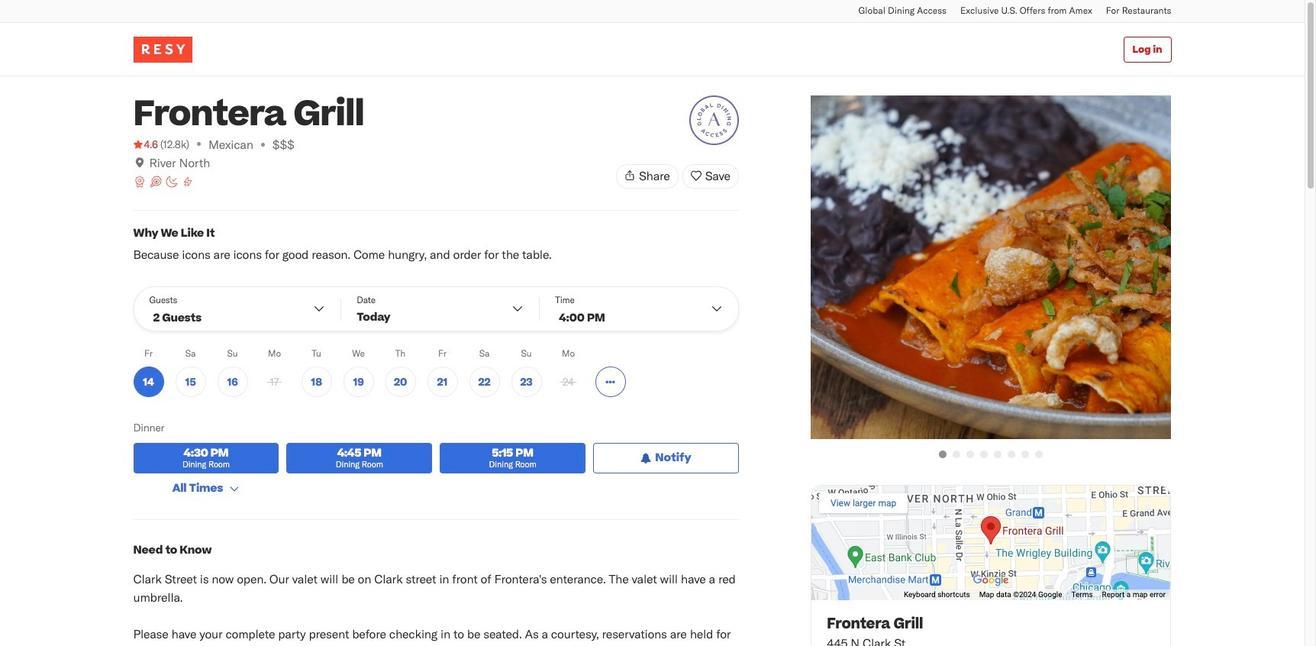 Task type: locate. For each thing, give the bounding box(es) containing it.
4.6 out of 5 stars image
[[133, 137, 158, 152]]



Task type: vqa. For each thing, say whether or not it's contained in the screenshot.
4.6 out of 5 stars 'image'
yes



